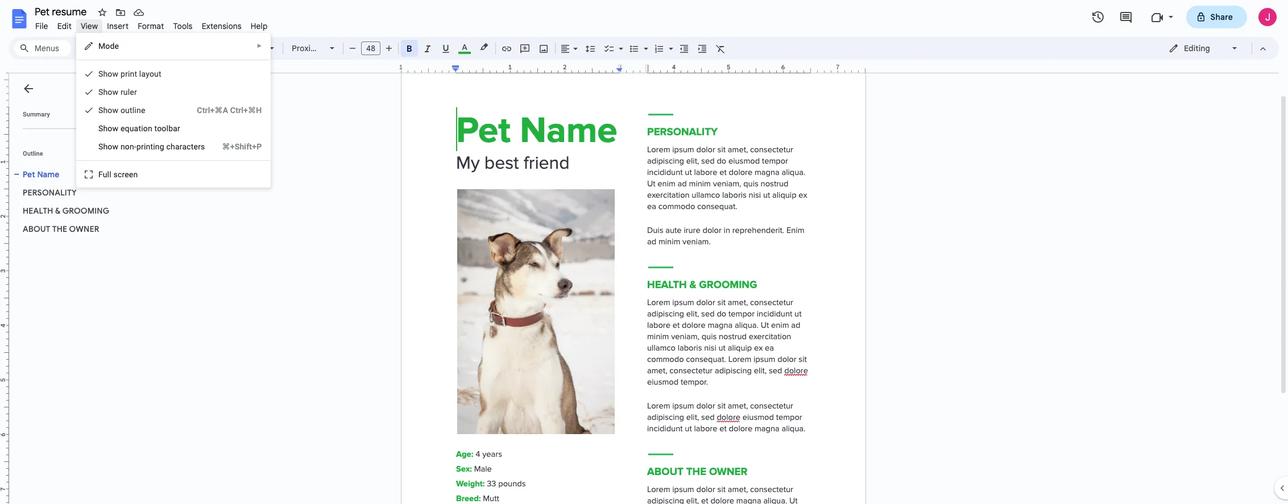 Task type: describe. For each thing, give the bounding box(es) containing it.
Menus field
[[14, 40, 71, 56]]

health & grooming
[[23, 206, 109, 216]]

pet name
[[23, 170, 59, 180]]

the
[[52, 224, 67, 234]]

about the owner
[[23, 224, 99, 234]]

proxima
[[292, 43, 322, 53]]

m ode
[[98, 42, 119, 51]]

uler
[[123, 88, 137, 97]]

show for show e quation toolbar
[[98, 124, 118, 133]]

insert
[[107, 21, 129, 31]]

top margin image
[[0, 53, 9, 110]]

Font size text field
[[362, 42, 380, 55]]

toolbar
[[154, 124, 180, 133]]

layout
[[139, 69, 161, 79]]

view
[[81, 21, 98, 31]]

show p rint layout
[[98, 69, 161, 79]]

pet
[[23, 170, 35, 180]]

summary heading
[[23, 110, 50, 119]]

show non-printing characters s element
[[98, 142, 209, 151]]

ode
[[105, 42, 119, 51]]

s how non-printing characters
[[98, 142, 205, 151]]

proxima nova option
[[292, 40, 343, 56]]

extensions menu item
[[197, 19, 246, 33]]

show e quation toolbar
[[98, 124, 180, 133]]

show r uler
[[98, 88, 137, 97]]

non-
[[121, 142, 137, 151]]

ll
[[107, 170, 111, 179]]

show equation toolbar e element
[[98, 124, 184, 133]]

health
[[23, 206, 53, 216]]

format
[[138, 21, 164, 31]]

show for show p rint layout
[[98, 69, 118, 79]]

Star checkbox
[[94, 5, 110, 20]]

►
[[257, 43, 262, 49]]

editing button
[[1161, 40, 1247, 57]]

show outline n element
[[98, 106, 149, 115]]

tools menu item
[[169, 19, 197, 33]]

left margin image
[[402, 64, 459, 73]]

line & paragraph spacing image
[[584, 40, 597, 56]]

screen
[[113, 170, 138, 179]]

f u ll screen
[[98, 170, 138, 179]]

outli
[[121, 106, 137, 115]]

outline heading
[[9, 150, 164, 166]]

ctrl+⌘a ctrl+⌘h
[[197, 106, 262, 115]]

r
[[121, 88, 123, 97]]

s
[[98, 142, 103, 151]]

numbered list menu image
[[666, 41, 674, 45]]

insert image image
[[537, 40, 550, 56]]

grooming
[[62, 206, 109, 216]]

show for show outli n e
[[98, 106, 118, 115]]

show outli n e
[[98, 106, 145, 115]]

u
[[103, 170, 107, 179]]

show ruler r element
[[98, 88, 140, 97]]

show for show r uler
[[98, 88, 118, 97]]



Task type: locate. For each thing, give the bounding box(es) containing it.
full screen u element
[[98, 170, 141, 179]]

application
[[0, 0, 1289, 505]]

⌘+shift+p
[[222, 142, 262, 151]]

outline
[[23, 150, 43, 158]]

2 show from the top
[[98, 88, 118, 97]]

editing
[[1184, 43, 1211, 53]]

document outline element
[[9, 73, 164, 505]]

help
[[251, 21, 268, 31]]

0 horizontal spatial e
[[121, 124, 125, 133]]

f
[[98, 170, 103, 179]]

menu bar banner
[[0, 0, 1289, 505]]

personality
[[23, 188, 77, 198]]

3 show from the top
[[98, 106, 118, 115]]

show print layout p element
[[98, 69, 165, 79]]

e
[[141, 106, 145, 115], [121, 124, 125, 133]]

m
[[98, 42, 105, 51]]

1 horizontal spatial e
[[141, 106, 145, 115]]

proxima nova
[[292, 43, 343, 53]]

file
[[35, 21, 48, 31]]

right margin image
[[808, 64, 865, 73]]

owner
[[69, 224, 99, 234]]

e right outli
[[141, 106, 145, 115]]

highlight color image
[[478, 40, 490, 54]]

share
[[1211, 12, 1233, 22]]

p
[[121, 69, 125, 79]]

how
[[103, 142, 118, 151]]

text color image
[[459, 40, 471, 54]]

menu
[[76, 33, 271, 188]]

menu bar inside menu bar banner
[[31, 15, 272, 34]]

tools
[[173, 21, 193, 31]]

main toolbar
[[71, 0, 730, 441]]

printing
[[137, 142, 164, 151]]

edit
[[57, 21, 72, 31]]

characters
[[166, 142, 205, 151]]

1
[[399, 63, 403, 71]]

ctrl+⌘a
[[197, 106, 228, 115]]

rint
[[125, 69, 137, 79]]

quation
[[125, 124, 152, 133]]

menu containing m
[[76, 33, 271, 188]]

share button
[[1186, 6, 1248, 28]]

show left p
[[98, 69, 118, 79]]

0 vertical spatial e
[[141, 106, 145, 115]]

4 show from the top
[[98, 124, 118, 133]]

view menu item
[[76, 19, 103, 33]]

show up how
[[98, 124, 118, 133]]

1 vertical spatial e
[[121, 124, 125, 133]]

show left outli
[[98, 106, 118, 115]]

name
[[37, 170, 59, 180]]

1 show from the top
[[98, 69, 118, 79]]

summary
[[23, 111, 50, 118]]

show left r
[[98, 88, 118, 97]]

help menu item
[[246, 19, 272, 33]]

menu bar containing file
[[31, 15, 272, 34]]

about
[[23, 224, 50, 234]]

ctrl+⌘a ctrl+⌘h element
[[183, 105, 262, 116]]

ctrl+⌘h
[[230, 106, 262, 115]]

mode and view toolbar
[[1161, 37, 1273, 60]]

edit menu item
[[53, 19, 76, 33]]

n
[[137, 106, 141, 115]]

menu inside application
[[76, 33, 271, 188]]

menu bar
[[31, 15, 272, 34]]

Font size field
[[361, 42, 385, 56]]

application containing share
[[0, 0, 1289, 505]]

show
[[98, 69, 118, 79], [98, 88, 118, 97], [98, 106, 118, 115], [98, 124, 118, 133]]

extensions
[[202, 21, 242, 31]]

&
[[55, 206, 60, 216]]

file menu item
[[31, 19, 53, 33]]

⌘+shift+p element
[[209, 141, 262, 152]]

insert menu item
[[103, 19, 133, 33]]

mode m element
[[98, 42, 122, 51]]

format menu item
[[133, 19, 169, 33]]

Rename text field
[[31, 5, 93, 18]]

nova
[[324, 43, 343, 53]]

e down show outli n e
[[121, 124, 125, 133]]



Task type: vqa. For each thing, say whether or not it's contained in the screenshot.
second Proposal from the top
no



